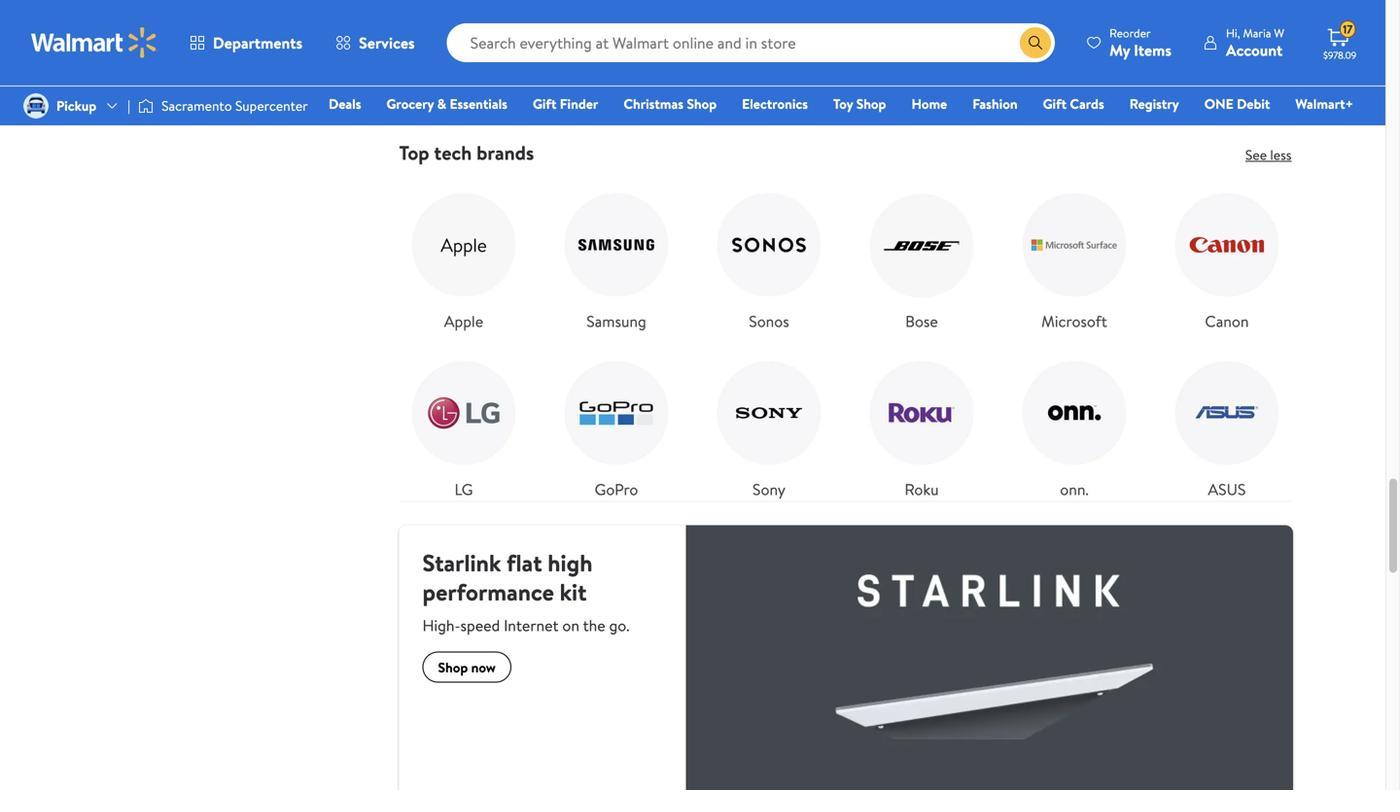 Task type: describe. For each thing, give the bounding box(es) containing it.
with inside samsung 70" class cu7000b crystal uhd 4k smart television un70cu7000bxza lg 2.1 channel sound bar with streaming, spm2
[[1084, 36, 1113, 57]]

registry link
[[1122, 93, 1189, 114]]

gift cards
[[1044, 94, 1105, 113]]

sonos
[[749, 311, 790, 332]]

reorder
[[1110, 25, 1151, 41]]

list item containing google nest mini (2nd generation) - chalk
[[399, 0, 846, 297]]

1 vertical spatial home
[[912, 94, 948, 113]]

one
[[1205, 94, 1234, 113]]

fashion
[[973, 94, 1018, 113]]

uhd
[[925, 40, 959, 61]]

less
[[1271, 146, 1293, 165]]

shop for toy shop
[[857, 94, 887, 113]]

work
[[565, 104, 601, 126]]

nest
[[480, 0, 512, 19]]

1 vertical spatial led
[[565, 169, 593, 190]]

wi-
[[648, 0, 671, 19]]

rpj136,
[[1182, 61, 1233, 83]]

microphones,
[[704, 61, 795, 83]]

account
[[1227, 39, 1284, 61]]

onn. for onn. portable karaoke with wireless microphones, 9 hours playtime, bluetooth wireless technology
[[704, 0, 732, 19]]

- inside google nest mini (2nd generation) - chalk
[[511, 40, 517, 61]]

google inside govee 9.8ft wi- fi rgbic led strip light offline,9.8ft wifi led lights work with alexa and google assistant, smart led strips app control, diy, music sync, color changing led lights for bedroom
[[593, 126, 642, 147]]

&
[[437, 94, 447, 113]]

search icon image
[[1028, 35, 1044, 51]]

strips
[[597, 169, 635, 190]]

reorder my items
[[1110, 25, 1172, 61]]

onn. portable karaoke with wireless microphones, 9 hours playtime, bluetooth wireless technology
[[704, 0, 810, 169]]

deals
[[329, 94, 361, 113]]

portable
[[736, 0, 793, 19]]

high
[[548, 547, 593, 580]]

offline,9.8ft
[[565, 61, 648, 83]]

asus
[[1209, 479, 1247, 501]]

grocery & essentials link
[[378, 93, 517, 114]]

17
[[1344, 21, 1354, 38]]

fi
[[565, 19, 577, 40]]

alexa
[[637, 104, 674, 126]]

canon link
[[1163, 181, 1292, 333]]

class
[[873, 19, 908, 40]]

led
[[631, 19, 655, 40]]

- inside rca 480p lcd home theater projector - up to 130" rpj136, 1.5 lb, white
[[1217, 40, 1223, 61]]

toy
[[834, 94, 854, 113]]

white
[[1175, 83, 1215, 104]]

kit
[[560, 577, 587, 609]]

lb,
[[1150, 83, 1171, 104]]

the
[[583, 616, 606, 637]]

list containing apple
[[388, 165, 1304, 502]]

for
[[641, 254, 661, 276]]

smart inside samsung 70" class cu7000b crystal uhd 4k smart television un70cu7000bxza lg 2.1 channel sound bar with streaming, spm2
[[873, 61, 913, 83]]

streaming,
[[1012, 57, 1084, 79]]

pickup
[[56, 96, 97, 115]]

strip
[[565, 40, 597, 61]]

brands
[[477, 139, 534, 167]]

starlink
[[423, 547, 501, 580]]

assistant,
[[565, 147, 629, 169]]

and
[[565, 126, 589, 147]]

speed
[[461, 616, 500, 637]]

wifi
[[565, 83, 595, 104]]

apple
[[444, 311, 484, 332]]

playtime,
[[748, 83, 810, 104]]

projector
[[1150, 40, 1214, 61]]

walmart+ link
[[1287, 93, 1363, 114]]

sacramento supercenter
[[162, 96, 308, 115]]

gift finder link
[[524, 93, 607, 114]]

christmas shop link
[[615, 93, 726, 114]]

see
[[1246, 146, 1268, 165]]

1 wireless from the top
[[704, 40, 759, 61]]

gopro link
[[552, 349, 682, 502]]

0 vertical spatial led
[[598, 83, 627, 104]]

grocery
[[387, 94, 434, 113]]

0 horizontal spatial shop
[[438, 659, 468, 678]]

up
[[1227, 40, 1246, 61]]

sacramento
[[162, 96, 232, 115]]

130"
[[1150, 61, 1178, 83]]

2.1
[[1034, 14, 1050, 36]]

gift finder
[[533, 94, 599, 113]]

cards
[[1071, 94, 1105, 113]]

one debit
[[1205, 94, 1271, 113]]

christmas shop
[[624, 94, 717, 113]]

govee
[[565, 0, 609, 19]]

chalk
[[427, 61, 465, 83]]

bedroom
[[565, 276, 627, 297]]

govee 9.8ft wi- fi rgbic led strip light offline,9.8ft wifi led lights work with alexa and google assistant, smart led strips app control, diy, music sync, color changing led lights for bedroom
[[565, 0, 674, 297]]

control,
[[565, 190, 621, 211]]

shop for christmas shop
[[687, 94, 717, 113]]

electronics link
[[734, 93, 817, 114]]

diy,
[[625, 190, 652, 211]]

maria
[[1244, 25, 1272, 41]]



Task type: vqa. For each thing, say whether or not it's contained in the screenshot.
- inside Google Nest Mini (2nd Generation) - Chalk
yes



Task type: locate. For each thing, give the bounding box(es) containing it.
4k
[[963, 40, 982, 61]]

1 horizontal spatial lg
[[1012, 14, 1030, 36]]

0 horizontal spatial gift
[[533, 94, 557, 113]]

top tech brands
[[399, 139, 534, 167]]

onn. link
[[1010, 349, 1140, 502]]

1 vertical spatial google
[[593, 126, 642, 147]]

list item
[[399, 0, 846, 297], [846, 0, 1293, 104]]

toy shop
[[834, 94, 887, 113]]

google inside google nest mini (2nd generation) - chalk
[[427, 0, 476, 19]]

1 vertical spatial smart
[[633, 147, 673, 169]]

0 vertical spatial wireless
[[704, 40, 759, 61]]

with right 'work'
[[604, 104, 633, 126]]

sony link
[[705, 349, 834, 502]]

0 horizontal spatial lg
[[455, 479, 473, 501]]

led left strips at the top left of page
[[565, 169, 593, 190]]

gift for gift finder
[[533, 94, 557, 113]]

music
[[565, 211, 604, 233]]

list item containing samsung 70" class cu7000b crystal uhd 4k smart television un70cu7000bxza
[[846, 0, 1293, 104]]

1 list item from the left
[[399, 0, 846, 297]]

generation)
[[427, 40, 508, 61]]

top
[[399, 139, 430, 167]]

crystal
[[873, 40, 921, 61]]

gift
[[533, 94, 557, 113], [1044, 94, 1067, 113]]

bar
[[1057, 36, 1080, 57]]

2 horizontal spatial with
[[1084, 36, 1113, 57]]

9
[[799, 61, 807, 83]]

onn.
[[704, 0, 732, 19], [1061, 479, 1089, 501]]

lg up starlink
[[455, 479, 473, 501]]

high-
[[423, 616, 461, 637]]

apple link
[[399, 181, 529, 333]]

with inside onn. portable karaoke with wireless microphones, 9 hours playtime, bluetooth wireless technology
[[761, 19, 790, 40]]

1 horizontal spatial home
[[1150, 19, 1191, 40]]

supercenter
[[235, 96, 308, 115]]

- left up
[[1217, 40, 1223, 61]]

1 vertical spatial onn.
[[1061, 479, 1089, 501]]

debit
[[1238, 94, 1271, 113]]

roku link
[[858, 349, 987, 502]]

0 horizontal spatial google
[[427, 0, 476, 19]]

0 vertical spatial onn.
[[704, 0, 732, 19]]

samsung 70" class cu7000b crystal uhd 4k smart television un70cu7000bxza lg 2.1 channel sound bar with streaming, spm2
[[873, 0, 1127, 104]]

samsung
[[873, 0, 948, 19]]

lg inside samsung 70" class cu7000b crystal uhd 4k smart television un70cu7000bxza lg 2.1 channel sound bar with streaming, spm2
[[1012, 14, 1030, 36]]

finder
[[560, 94, 599, 113]]

samsung
[[587, 311, 647, 332]]

toy shop link
[[825, 93, 896, 114]]

asus link
[[1163, 349, 1292, 502]]

un70cu7000bxza
[[873, 83, 1008, 104]]

channel
[[1053, 14, 1109, 36]]

1.5
[[1237, 61, 1253, 83]]

0 vertical spatial google
[[427, 0, 476, 19]]

google right the and on the top of page
[[593, 126, 642, 147]]

 image
[[23, 93, 49, 119]]

led down music at top left
[[565, 254, 593, 276]]

gift left finder
[[533, 94, 557, 113]]

google nest mini (2nd generation) - chalk
[[427, 0, 517, 83]]

480p
[[1185, 0, 1222, 19]]

rca
[[1150, 0, 1182, 19]]

gift for gift cards
[[1044, 94, 1067, 113]]

Walmart Site-Wide search field
[[447, 23, 1056, 62]]

hi,
[[1227, 25, 1241, 41]]

light
[[601, 40, 635, 61]]

0 horizontal spatial onn.
[[704, 0, 732, 19]]

gopro
[[595, 479, 639, 501]]

with right bar
[[1084, 36, 1113, 57]]

list
[[399, 0, 1293, 297], [415, 0, 830, 297], [862, 0, 1277, 104], [388, 165, 1304, 502]]

0 vertical spatial lg
[[1012, 14, 1030, 36]]

1 horizontal spatial google
[[593, 126, 642, 147]]

electronics
[[742, 94, 809, 113]]

shop left now
[[438, 659, 468, 678]]

1 vertical spatial wireless
[[704, 126, 759, 147]]

fashion link
[[964, 93, 1027, 114]]

1 horizontal spatial -
[[1217, 40, 1223, 61]]

0 vertical spatial smart
[[873, 61, 913, 83]]

9.8ft
[[613, 0, 644, 19]]

0 horizontal spatial with
[[604, 104, 633, 126]]

sonos link
[[705, 181, 834, 333]]

1 vertical spatial lights
[[597, 254, 637, 276]]

lg left 2.1
[[1012, 14, 1030, 36]]

shop now
[[438, 659, 496, 678]]

internet
[[504, 616, 559, 637]]

smart down alexa
[[633, 147, 673, 169]]

led
[[598, 83, 627, 104], [565, 169, 593, 190], [565, 254, 593, 276]]

1 gift from the left
[[533, 94, 557, 113]]

departments
[[213, 32, 303, 54]]

canon
[[1206, 311, 1250, 332]]

2 horizontal spatial shop
[[857, 94, 887, 113]]

|
[[128, 96, 130, 115]]

wireless
[[704, 40, 759, 61], [704, 126, 759, 147]]

samsung link
[[552, 181, 682, 333]]

with
[[761, 19, 790, 40], [1084, 36, 1113, 57], [604, 104, 633, 126]]

shop
[[687, 94, 717, 113], [857, 94, 887, 113], [438, 659, 468, 678]]

rgbic
[[581, 19, 628, 40]]

go.
[[610, 616, 630, 637]]

gift left cards
[[1044, 94, 1067, 113]]

0 horizontal spatial home
[[912, 94, 948, 113]]

0 horizontal spatial -
[[511, 40, 517, 61]]

services button
[[319, 19, 432, 66]]

0 vertical spatial lights
[[630, 83, 671, 104]]

bose
[[906, 311, 939, 332]]

(2nd
[[459, 19, 490, 40]]

 image
[[138, 96, 154, 116]]

1 horizontal spatial with
[[761, 19, 790, 40]]

onn. inside onn. portable karaoke with wireless microphones, 9 hours playtime, bluetooth wireless technology
[[704, 0, 732, 19]]

- right (2nd
[[511, 40, 517, 61]]

shop right toy
[[857, 94, 887, 113]]

2 wireless from the top
[[704, 126, 759, 147]]

one debit link
[[1196, 93, 1280, 114]]

shop right alexa
[[687, 94, 717, 113]]

departments button
[[173, 19, 319, 66]]

1 horizontal spatial onn.
[[1061, 479, 1089, 501]]

2 vertical spatial led
[[565, 254, 593, 276]]

1 horizontal spatial shop
[[687, 94, 717, 113]]

0 horizontal spatial smart
[[633, 147, 673, 169]]

deals link
[[320, 93, 370, 114]]

list containing samsung 70" class cu7000b crystal uhd 4k smart television un70cu7000bxza
[[862, 0, 1277, 104]]

essentials
[[450, 94, 508, 113]]

app
[[639, 169, 666, 190]]

0 vertical spatial home
[[1150, 19, 1191, 40]]

1 vertical spatial lg
[[455, 479, 473, 501]]

home inside rca 480p lcd home theater projector - up to 130" rpj136, 1.5 lb, white
[[1150, 19, 1191, 40]]

home
[[1150, 19, 1191, 40], [912, 94, 948, 113]]

smart down class
[[873, 61, 913, 83]]

Search search field
[[447, 23, 1056, 62]]

onn. for onn.
[[1061, 479, 1089, 501]]

1 - from the left
[[511, 40, 517, 61]]

1 horizontal spatial gift
[[1044, 94, 1067, 113]]

color
[[565, 233, 603, 254]]

rca 480p lcd home theater projector - up to 130" rpj136, 1.5 lb, white
[[1150, 0, 1264, 104]]

starlink flat high performance kit high-speed internet on the go.
[[423, 547, 630, 637]]

2 list item from the left
[[846, 0, 1293, 104]]

with right karaoke
[[761, 19, 790, 40]]

w
[[1275, 25, 1285, 41]]

mini
[[427, 19, 456, 40]]

hours
[[704, 83, 744, 104]]

sound
[[1012, 36, 1054, 57]]

my
[[1110, 39, 1131, 61]]

led right the wifi
[[598, 83, 627, 104]]

70"
[[952, 0, 974, 19]]

2 - from the left
[[1217, 40, 1223, 61]]

smart inside govee 9.8ft wi- fi rgbic led strip light offline,9.8ft wifi led lights work with alexa and google assistant, smart led strips app control, diy, music sync, color changing led lights for bedroom
[[633, 147, 673, 169]]

walmart image
[[31, 27, 158, 58]]

items
[[1135, 39, 1172, 61]]

performance
[[423, 577, 554, 609]]

onn. inside onn. link
[[1061, 479, 1089, 501]]

1 horizontal spatial smart
[[873, 61, 913, 83]]

on
[[563, 616, 580, 637]]

to
[[1250, 40, 1264, 61]]

roku
[[905, 479, 939, 501]]

google up generation)
[[427, 0, 476, 19]]

shop now link
[[423, 653, 512, 684]]

spm2
[[1088, 57, 1127, 79]]

with inside govee 9.8ft wi- fi rgbic led strip light offline,9.8ft wifi led lights work with alexa and google assistant, smart led strips app control, diy, music sync, color changing led lights for bedroom
[[604, 104, 633, 126]]

2 gift from the left
[[1044, 94, 1067, 113]]



